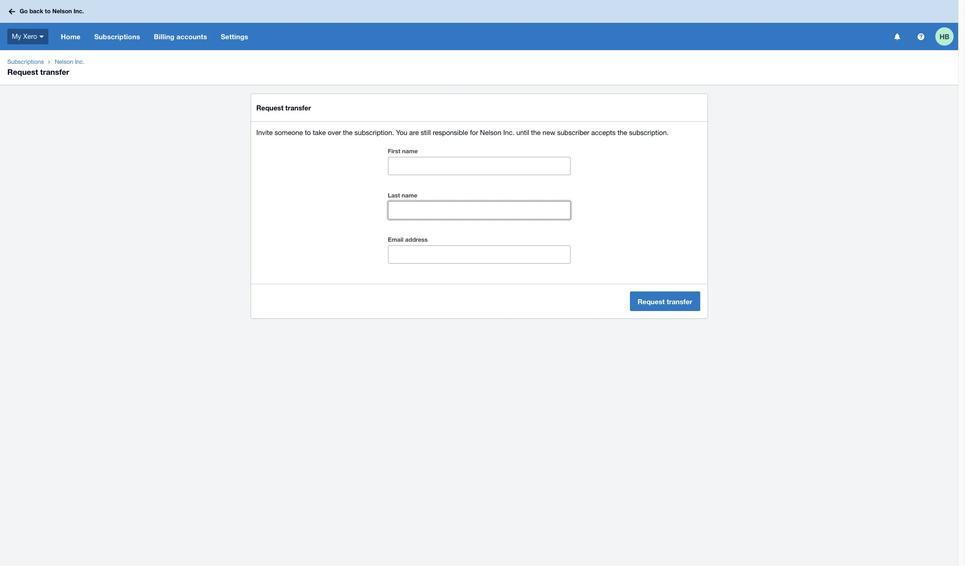 Task type: locate. For each thing, give the bounding box(es) containing it.
1 subscription. from the left
[[355, 129, 394, 136]]

0 vertical spatial subscriptions link
[[87, 23, 147, 50]]

nelson right back
[[52, 7, 72, 15]]

name
[[402, 147, 418, 155], [402, 192, 417, 199]]

svg image
[[917, 33, 924, 40], [39, 35, 44, 38]]

1 vertical spatial inc.
[[75, 58, 85, 65]]

2 vertical spatial nelson
[[480, 129, 501, 136]]

the
[[343, 129, 353, 136], [531, 129, 541, 136], [618, 129, 627, 136]]

first
[[388, 147, 400, 155]]

2 vertical spatial request transfer
[[638, 297, 692, 306]]

transfer inside "request transfer" button
[[667, 297, 692, 306]]

1 horizontal spatial transfer
[[285, 104, 311, 112]]

name for first name
[[402, 147, 418, 155]]

0 vertical spatial subscriptions
[[94, 32, 140, 41]]

svg image left hb
[[917, 33, 924, 40]]

inc.
[[74, 7, 84, 15], [75, 58, 85, 65], [503, 129, 514, 136]]

0 vertical spatial to
[[45, 7, 51, 15]]

2 subscription. from the left
[[629, 129, 669, 136]]

subscriber
[[557, 129, 589, 136]]

to for back
[[45, 7, 51, 15]]

someone
[[275, 129, 303, 136]]

1 horizontal spatial subscription.
[[629, 129, 669, 136]]

1 the from the left
[[343, 129, 353, 136]]

svg image right xero
[[39, 35, 44, 38]]

0 vertical spatial svg image
[[9, 8, 15, 14]]

go back to nelson inc. link
[[5, 3, 89, 20]]

inc. up the home
[[74, 7, 84, 15]]

my xero
[[12, 32, 37, 40]]

2 horizontal spatial the
[[618, 129, 627, 136]]

hb
[[940, 32, 949, 40]]

0 horizontal spatial the
[[343, 129, 353, 136]]

0 vertical spatial nelson
[[52, 7, 72, 15]]

the right over
[[343, 129, 353, 136]]

take
[[313, 129, 326, 136]]

2 vertical spatial request
[[638, 297, 665, 306]]

new
[[543, 129, 555, 136]]

the right accepts
[[618, 129, 627, 136]]

1 vertical spatial request transfer
[[256, 104, 311, 112]]

1 vertical spatial transfer
[[285, 104, 311, 112]]

2 horizontal spatial request
[[638, 297, 665, 306]]

subscriptions
[[94, 32, 140, 41], [7, 58, 44, 65]]

nelson down home link
[[55, 58, 73, 65]]

navigation
[[54, 23, 888, 50]]

2 vertical spatial transfer
[[667, 297, 692, 306]]

nelson right for
[[480, 129, 501, 136]]

to inside 'link'
[[45, 7, 51, 15]]

nelson
[[52, 7, 72, 15], [55, 58, 73, 65], [480, 129, 501, 136]]

2 horizontal spatial request transfer
[[638, 297, 692, 306]]

1 horizontal spatial to
[[305, 129, 311, 136]]

0 horizontal spatial svg image
[[9, 8, 15, 14]]

Last name field
[[388, 202, 570, 219]]

home
[[61, 32, 81, 41]]

to right back
[[45, 7, 51, 15]]

1 horizontal spatial the
[[531, 129, 541, 136]]

transfer
[[40, 67, 69, 77], [285, 104, 311, 112], [667, 297, 692, 306]]

for
[[470, 129, 478, 136]]

subscription.
[[355, 129, 394, 136], [629, 129, 669, 136]]

responsible
[[433, 129, 468, 136]]

svg image
[[9, 8, 15, 14], [894, 33, 900, 40]]

inc. left the until
[[503, 129, 514, 136]]

request
[[7, 67, 38, 77], [256, 104, 283, 112], [638, 297, 665, 306]]

1 vertical spatial svg image
[[894, 33, 900, 40]]

to
[[45, 7, 51, 15], [305, 129, 311, 136]]

1 vertical spatial subscriptions
[[7, 58, 44, 65]]

request transfer button
[[630, 292, 700, 311]]

0 vertical spatial request
[[7, 67, 38, 77]]

inc. inside 'link'
[[74, 7, 84, 15]]

0 horizontal spatial to
[[45, 7, 51, 15]]

1 vertical spatial request
[[256, 104, 283, 112]]

0 vertical spatial name
[[402, 147, 418, 155]]

invite someone to take over the subscription. you are still responsible for nelson inc. until the new subscriber accepts the subscription.
[[256, 129, 669, 136]]

0 horizontal spatial svg image
[[39, 35, 44, 38]]

name for last name
[[402, 192, 417, 199]]

svg image inside go back to nelson inc. 'link'
[[9, 8, 15, 14]]

1 vertical spatial to
[[305, 129, 311, 136]]

my xero button
[[0, 23, 54, 50]]

nelson inc.
[[55, 58, 85, 65]]

0 horizontal spatial request
[[7, 67, 38, 77]]

subscriptions link
[[87, 23, 147, 50], [4, 58, 47, 67]]

0 vertical spatial inc.
[[74, 7, 84, 15]]

last name
[[388, 192, 417, 199]]

over
[[328, 129, 341, 136]]

0 vertical spatial request transfer
[[7, 67, 69, 77]]

to left the take
[[305, 129, 311, 136]]

1 horizontal spatial subscriptions
[[94, 32, 140, 41]]

banner
[[0, 0, 958, 50]]

0 horizontal spatial subscriptions link
[[4, 58, 47, 67]]

1 horizontal spatial request
[[256, 104, 283, 112]]

subscription. right accepts
[[629, 129, 669, 136]]

name right first
[[402, 147, 418, 155]]

1 horizontal spatial svg image
[[894, 33, 900, 40]]

request transfer
[[7, 67, 69, 77], [256, 104, 311, 112], [638, 297, 692, 306]]

1 horizontal spatial subscriptions link
[[87, 23, 147, 50]]

inc. down the home
[[75, 58, 85, 65]]

name right "last"
[[402, 192, 417, 199]]

2 horizontal spatial transfer
[[667, 297, 692, 306]]

0 horizontal spatial subscription.
[[355, 129, 394, 136]]

go
[[20, 7, 28, 15]]

0 vertical spatial transfer
[[40, 67, 69, 77]]

subscription. up first
[[355, 129, 394, 136]]

the left new
[[531, 129, 541, 136]]

billing
[[154, 32, 174, 41]]

1 vertical spatial name
[[402, 192, 417, 199]]



Task type: describe. For each thing, give the bounding box(es) containing it.
address
[[405, 236, 428, 243]]

nelson inside 'link'
[[52, 7, 72, 15]]

back
[[29, 7, 43, 15]]

home link
[[54, 23, 87, 50]]

request inside button
[[638, 297, 665, 306]]

navigation containing home
[[54, 23, 888, 50]]

last
[[388, 192, 400, 199]]

1 horizontal spatial request transfer
[[256, 104, 311, 112]]

hb button
[[935, 23, 958, 50]]

3 the from the left
[[618, 129, 627, 136]]

Email address field
[[388, 246, 570, 263]]

billing accounts
[[154, 32, 207, 41]]

email
[[388, 236, 403, 243]]

2 vertical spatial inc.
[[503, 129, 514, 136]]

1 horizontal spatial svg image
[[917, 33, 924, 40]]

1 vertical spatial subscriptions link
[[4, 58, 47, 67]]

first name
[[388, 147, 418, 155]]

until
[[516, 129, 529, 136]]

svg image inside my xero popup button
[[39, 35, 44, 38]]

invite
[[256, 129, 273, 136]]

banner containing hb
[[0, 0, 958, 50]]

email address
[[388, 236, 428, 243]]

nelson inc. link
[[51, 58, 88, 67]]

0 horizontal spatial request transfer
[[7, 67, 69, 77]]

to for someone
[[305, 129, 311, 136]]

go back to nelson inc.
[[20, 7, 84, 15]]

request transfer inside button
[[638, 297, 692, 306]]

billing accounts link
[[147, 23, 214, 50]]

First name field
[[388, 157, 570, 175]]

still
[[421, 129, 431, 136]]

2 the from the left
[[531, 129, 541, 136]]

you
[[396, 129, 407, 136]]

accounts
[[176, 32, 207, 41]]

0 horizontal spatial subscriptions
[[7, 58, 44, 65]]

settings button
[[214, 23, 255, 50]]

1 vertical spatial nelson
[[55, 58, 73, 65]]

0 horizontal spatial transfer
[[40, 67, 69, 77]]

xero
[[23, 32, 37, 40]]

accepts
[[591, 129, 616, 136]]

are
[[409, 129, 419, 136]]

my
[[12, 32, 21, 40]]

settings
[[221, 32, 248, 41]]



Task type: vqa. For each thing, say whether or not it's contained in the screenshot.
Email address field
yes



